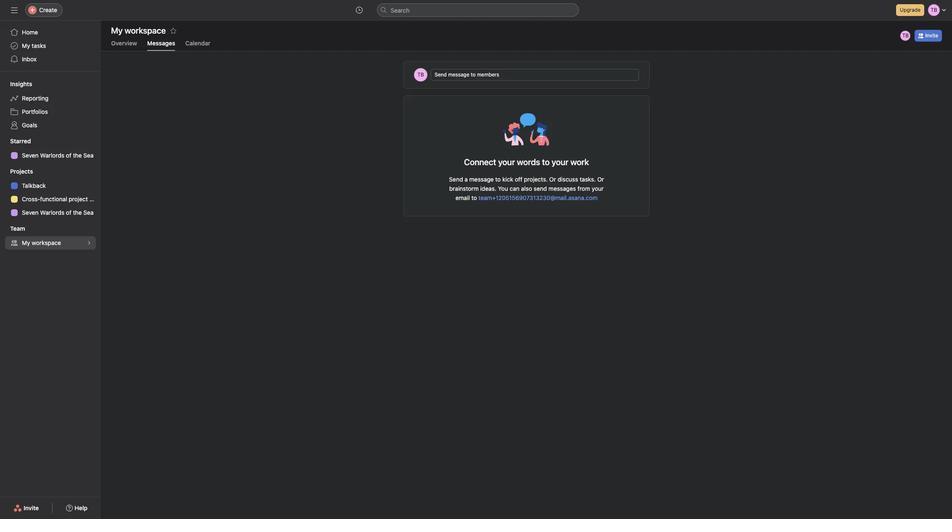 Task type: describe. For each thing, give the bounding box(es) containing it.
upgrade button
[[897, 4, 925, 16]]

my for my tasks
[[22, 42, 30, 49]]

your inside send a message to kick off projects. or discuss tasks. or brainstorm ideas. you can also send messages from your email to
[[592, 185, 604, 192]]

calendar button
[[185, 40, 210, 51]]

send
[[534, 185, 547, 192]]

to right email
[[472, 195, 477, 202]]

goals
[[22, 122, 37, 129]]

to inside button
[[471, 72, 476, 78]]

can
[[510, 185, 520, 192]]

history image
[[356, 7, 363, 13]]

calendar
[[185, 40, 210, 47]]

seven warlords of the sea inside starred element
[[22, 152, 94, 159]]

1 vertical spatial invite button
[[8, 501, 44, 517]]

tasks.
[[580, 176, 596, 183]]

talkback
[[22, 182, 46, 189]]

projects button
[[0, 168, 33, 176]]

starred element
[[0, 134, 101, 164]]

starred button
[[0, 137, 31, 146]]

2 or from the left
[[598, 176, 604, 183]]

words
[[517, 157, 541, 167]]

1 or from the left
[[550, 176, 556, 183]]

you
[[498, 185, 508, 192]]

goals link
[[5, 119, 96, 132]]

Search tasks, projects, and more text field
[[377, 3, 579, 17]]

1 horizontal spatial invite button
[[915, 30, 943, 42]]

my workspace
[[111, 26, 166, 35]]

upgrade
[[901, 7, 921, 13]]

portfolios link
[[5, 105, 96, 119]]

starred
[[10, 138, 31, 145]]

0 vertical spatial your
[[499, 157, 515, 167]]

my tasks
[[22, 42, 46, 49]]

send for send a message to kick off projects. or discuss tasks. or brainstorm ideas. you can also send messages from your email to
[[449, 176, 463, 183]]

connect your words to your work
[[464, 157, 589, 167]]

seven warlords of the sea link inside 'projects' element
[[5, 206, 96, 220]]

overview button
[[111, 40, 137, 51]]

home link
[[5, 26, 96, 39]]

talkback link
[[5, 179, 96, 193]]

messages button
[[147, 40, 175, 51]]

invite for rightmost invite button
[[926, 32, 939, 39]]

inbox link
[[5, 53, 96, 66]]

reporting
[[22, 95, 48, 102]]

of inside 'projects' element
[[66, 209, 71, 216]]

seven warlords of the sea link inside starred element
[[5, 149, 96, 163]]

email
[[456, 195, 470, 202]]

seven inside starred element
[[22, 152, 39, 159]]

from
[[578, 185, 591, 192]]

my tasks link
[[5, 39, 96, 53]]

projects.
[[524, 176, 548, 183]]

create button
[[25, 3, 63, 17]]

off
[[515, 176, 523, 183]]

invite for the bottom invite button
[[24, 505, 39, 512]]

my workspace link
[[5, 237, 96, 250]]



Task type: locate. For each thing, give the bounding box(es) containing it.
of down cross-functional project plan
[[66, 209, 71, 216]]

message inside send a message to kick off projects. or discuss tasks. or brainstorm ideas. you can also send messages from your email to
[[470, 176, 494, 183]]

warlords down goals link
[[40, 152, 64, 159]]

tb
[[903, 32, 909, 39], [418, 72, 424, 78]]

0 horizontal spatial invite button
[[8, 501, 44, 517]]

1 vertical spatial message
[[470, 176, 494, 183]]

send inside button
[[435, 72, 447, 78]]

seven warlords of the sea link
[[5, 149, 96, 163], [5, 206, 96, 220]]

ideas.
[[481, 185, 497, 192]]

my inside my workspace link
[[22, 240, 30, 247]]

your work
[[552, 157, 589, 167]]

1 vertical spatial my
[[22, 240, 30, 247]]

1 of from the top
[[66, 152, 71, 159]]

seven warlords of the sea down goals link
[[22, 152, 94, 159]]

messages
[[147, 40, 175, 47]]

my
[[22, 42, 30, 49], [22, 240, 30, 247]]

team+1205156907313230@mail.asana.com link
[[479, 195, 598, 202]]

invite
[[926, 32, 939, 39], [24, 505, 39, 512]]

your down the tasks.
[[592, 185, 604, 192]]

1 seven warlords of the sea from the top
[[22, 152, 94, 159]]

send message to members button
[[431, 69, 640, 81]]

to left "members"
[[471, 72, 476, 78]]

1 vertical spatial send
[[449, 176, 463, 183]]

home
[[22, 29, 38, 36]]

insights
[[10, 80, 32, 88]]

projects
[[10, 168, 33, 175]]

2 sea from the top
[[83, 209, 94, 216]]

warlords inside 'projects' element
[[40, 209, 64, 216]]

0 vertical spatial the
[[73, 152, 82, 159]]

to right words
[[542, 157, 550, 167]]

2 the from the top
[[73, 209, 82, 216]]

the inside 'projects' element
[[73, 209, 82, 216]]

or right the tasks.
[[598, 176, 604, 183]]

message up ideas.
[[470, 176, 494, 183]]

seven warlords of the sea
[[22, 152, 94, 159], [22, 209, 94, 216]]

0 vertical spatial seven warlords of the sea link
[[5, 149, 96, 163]]

1 the from the top
[[73, 152, 82, 159]]

kick
[[503, 176, 514, 183]]

help button
[[61, 501, 93, 517]]

team
[[10, 225, 25, 232]]

0 vertical spatial invite button
[[915, 30, 943, 42]]

1 horizontal spatial invite
[[926, 32, 939, 39]]

of
[[66, 152, 71, 159], [66, 209, 71, 216]]

1 vertical spatial warlords
[[40, 209, 64, 216]]

warlords down cross-functional project plan link
[[40, 209, 64, 216]]

cross-
[[22, 196, 40, 203]]

or
[[550, 176, 556, 183], [598, 176, 604, 183]]

insights button
[[0, 80, 32, 88]]

1 horizontal spatial tb
[[903, 32, 909, 39]]

1 vertical spatial the
[[73, 209, 82, 216]]

to left "kick"
[[496, 176, 501, 183]]

my workspace
[[22, 240, 61, 247]]

0 horizontal spatial send
[[435, 72, 447, 78]]

invite button
[[915, 30, 943, 42], [8, 501, 44, 517]]

messages
[[549, 185, 576, 192]]

2 seven warlords of the sea link from the top
[[5, 206, 96, 220]]

global element
[[0, 21, 101, 71]]

seven down cross-
[[22, 209, 39, 216]]

send a message to kick off projects. or discuss tasks. or brainstorm ideas. you can also send messages from your email to
[[449, 176, 604, 202]]

portfolios
[[22, 108, 48, 115]]

see details, my workspace image
[[87, 241, 92, 246]]

1 warlords from the top
[[40, 152, 64, 159]]

the
[[73, 152, 82, 159], [73, 209, 82, 216]]

your
[[499, 157, 515, 167], [592, 185, 604, 192]]

1 horizontal spatial or
[[598, 176, 604, 183]]

a
[[465, 176, 468, 183]]

overview
[[111, 40, 137, 47]]

0 vertical spatial tb
[[903, 32, 909, 39]]

members
[[477, 72, 500, 78]]

sea
[[83, 152, 94, 159], [83, 209, 94, 216]]

message inside button
[[448, 72, 470, 78]]

help
[[75, 505, 88, 512]]

send
[[435, 72, 447, 78], [449, 176, 463, 183]]

2 my from the top
[[22, 240, 30, 247]]

seven warlords of the sea link down goals link
[[5, 149, 96, 163]]

send for send message to members
[[435, 72, 447, 78]]

seven down starred
[[22, 152, 39, 159]]

0 vertical spatial send
[[435, 72, 447, 78]]

the down goals link
[[73, 152, 82, 159]]

your up "kick"
[[499, 157, 515, 167]]

also
[[521, 185, 533, 192]]

the down project
[[73, 209, 82, 216]]

reporting link
[[5, 92, 96, 105]]

or up messages
[[550, 176, 556, 183]]

my down team
[[22, 240, 30, 247]]

my inside my tasks link
[[22, 42, 30, 49]]

2 seven from the top
[[22, 209, 39, 216]]

project
[[69, 196, 88, 203]]

0 horizontal spatial or
[[550, 176, 556, 183]]

send message to members
[[435, 72, 500, 78]]

sea inside 'projects' element
[[83, 209, 94, 216]]

1 vertical spatial of
[[66, 209, 71, 216]]

workspace
[[32, 240, 61, 247]]

1 vertical spatial seven
[[22, 209, 39, 216]]

1 vertical spatial tb
[[418, 72, 424, 78]]

seven warlords of the sea inside 'projects' element
[[22, 209, 94, 216]]

0 vertical spatial my
[[22, 42, 30, 49]]

seven warlords of the sea down cross-functional project plan
[[22, 209, 94, 216]]

0 vertical spatial of
[[66, 152, 71, 159]]

2 seven warlords of the sea from the top
[[22, 209, 94, 216]]

1 seven from the top
[[22, 152, 39, 159]]

0 vertical spatial sea
[[83, 152, 94, 159]]

create
[[39, 6, 57, 13]]

brainstorm
[[450, 185, 479, 192]]

1 vertical spatial seven warlords of the sea link
[[5, 206, 96, 220]]

team+1205156907313230@mail.asana.com
[[479, 195, 598, 202]]

the for seven warlords of the sea link within the starred element
[[73, 152, 82, 159]]

message left "members"
[[448, 72, 470, 78]]

1 vertical spatial invite
[[24, 505, 39, 512]]

1 my from the top
[[22, 42, 30, 49]]

0 vertical spatial seven
[[22, 152, 39, 159]]

functional
[[40, 196, 67, 203]]

projects element
[[0, 164, 101, 221]]

of inside starred element
[[66, 152, 71, 159]]

my left tasks
[[22, 42, 30, 49]]

discuss
[[558, 176, 579, 183]]

0 vertical spatial invite
[[926, 32, 939, 39]]

to
[[471, 72, 476, 78], [542, 157, 550, 167], [496, 176, 501, 183], [472, 195, 477, 202]]

tasks
[[32, 42, 46, 49]]

0 vertical spatial seven warlords of the sea
[[22, 152, 94, 159]]

send inside send a message to kick off projects. or discuss tasks. or brainstorm ideas. you can also send messages from your email to
[[449, 176, 463, 183]]

0 vertical spatial message
[[448, 72, 470, 78]]

hide sidebar image
[[11, 7, 18, 13]]

connect
[[464, 157, 497, 167]]

0 horizontal spatial tb
[[418, 72, 424, 78]]

cross-functional project plan
[[22, 196, 101, 203]]

0 vertical spatial warlords
[[40, 152, 64, 159]]

1 horizontal spatial your
[[592, 185, 604, 192]]

1 vertical spatial your
[[592, 185, 604, 192]]

the for seven warlords of the sea link inside the 'projects' element
[[73, 209, 82, 216]]

seven
[[22, 152, 39, 159], [22, 209, 39, 216]]

insights element
[[0, 77, 101, 134]]

inbox
[[22, 56, 37, 63]]

2 warlords from the top
[[40, 209, 64, 216]]

seven warlords of the sea link down the functional
[[5, 206, 96, 220]]

add to starred image
[[170, 27, 177, 34]]

1 horizontal spatial send
[[449, 176, 463, 183]]

team button
[[0, 225, 25, 233]]

1 seven warlords of the sea link from the top
[[5, 149, 96, 163]]

sea inside starred element
[[83, 152, 94, 159]]

teams element
[[0, 221, 101, 252]]

1 vertical spatial seven warlords of the sea
[[22, 209, 94, 216]]

the inside starred element
[[73, 152, 82, 159]]

1 sea from the top
[[83, 152, 94, 159]]

of down goals link
[[66, 152, 71, 159]]

my for my workspace
[[22, 240, 30, 247]]

message
[[448, 72, 470, 78], [470, 176, 494, 183]]

seven inside 'projects' element
[[22, 209, 39, 216]]

cross-functional project plan link
[[5, 193, 101, 206]]

0 horizontal spatial your
[[499, 157, 515, 167]]

1 vertical spatial sea
[[83, 209, 94, 216]]

warlords
[[40, 152, 64, 159], [40, 209, 64, 216]]

plan
[[89, 196, 101, 203]]

2 of from the top
[[66, 209, 71, 216]]

warlords inside starred element
[[40, 152, 64, 159]]

0 horizontal spatial invite
[[24, 505, 39, 512]]



Task type: vqa. For each thing, say whether or not it's contained in the screenshot.
the bottommost Task Name text field
no



